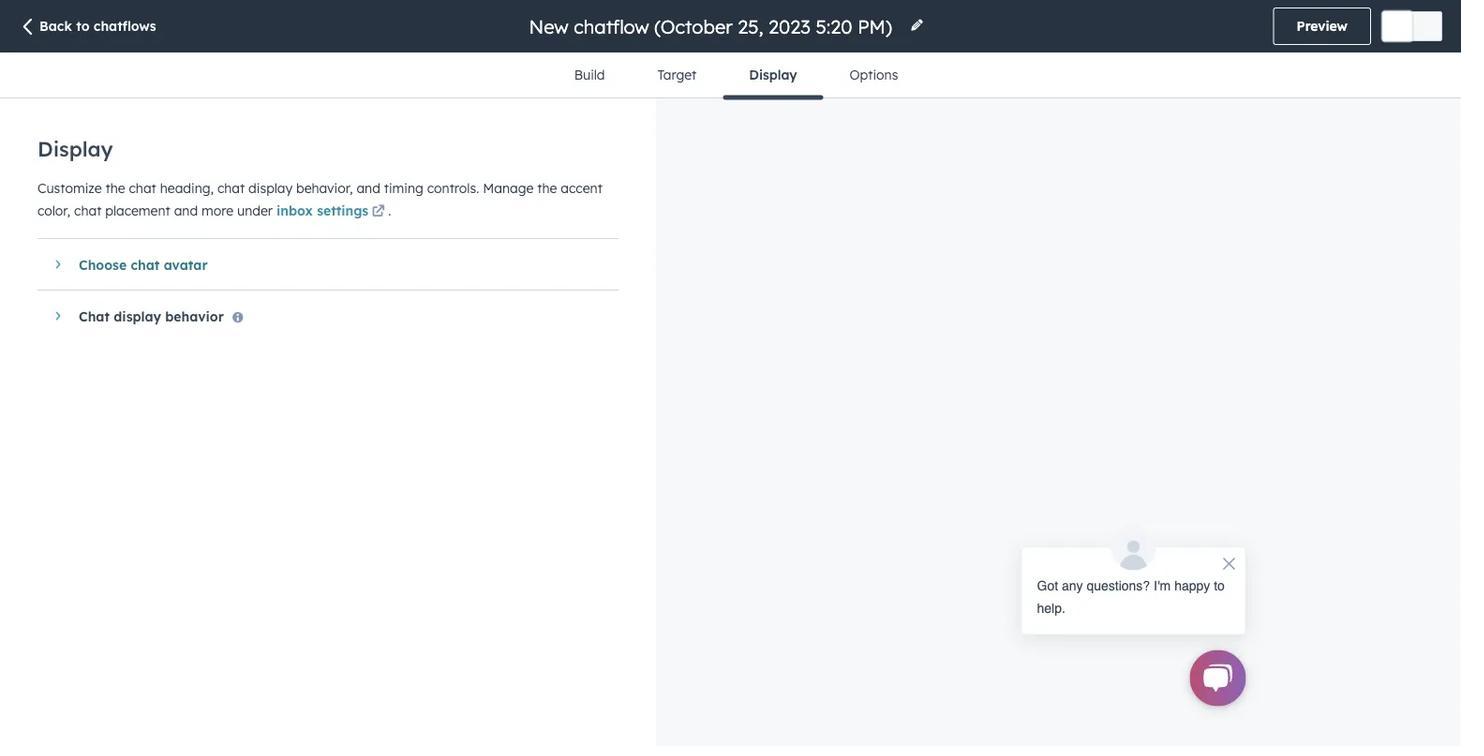 Task type: locate. For each thing, give the bounding box(es) containing it.
0 vertical spatial caret image
[[56, 259, 60, 270]]

1 caret image from the top
[[56, 259, 60, 270]]

and up link opens in a new window icon
[[357, 179, 380, 196]]

1 horizontal spatial display
[[749, 67, 797, 83]]

display inside "dropdown button"
[[114, 308, 161, 324]]

chat display behavior
[[79, 308, 224, 324]]

welcome message status
[[1002, 525, 1246, 635]]

the
[[105, 179, 125, 196], [537, 179, 557, 196]]

avatar
[[164, 256, 208, 273]]

chat
[[79, 308, 110, 324]]

2 caret image from the top
[[56, 310, 60, 321]]

0 horizontal spatial to
[[76, 18, 90, 34]]

display right chat at the top of page
[[114, 308, 161, 324]]

chatflows
[[94, 18, 156, 34]]

caret image
[[56, 259, 60, 270], [56, 310, 60, 321]]

None field
[[527, 14, 898, 39]]

display
[[749, 67, 797, 83], [37, 136, 113, 162]]

got
[[1037, 578, 1058, 593]]

and down heading, on the top left
[[174, 202, 198, 218]]

choose
[[79, 256, 127, 273]]

questions?
[[1087, 578, 1150, 593]]

inbox settings link
[[276, 201, 388, 223]]

1 vertical spatial to
[[1214, 578, 1225, 593]]

display inside button
[[749, 67, 797, 83]]

.
[[388, 202, 391, 218]]

1 horizontal spatial the
[[537, 179, 557, 196]]

chat left avatar
[[131, 256, 160, 273]]

display button
[[723, 52, 823, 100]]

any
[[1062, 578, 1083, 593]]

to
[[76, 18, 90, 34], [1214, 578, 1225, 593]]

0 horizontal spatial and
[[174, 202, 198, 218]]

i'm
[[1154, 578, 1171, 593]]

customize
[[37, 179, 102, 196]]

1 vertical spatial and
[[174, 202, 198, 218]]

the up placement at the left top
[[105, 179, 125, 196]]

1 horizontal spatial and
[[357, 179, 380, 196]]

inbox settings
[[276, 202, 369, 218]]

and
[[357, 179, 380, 196], [174, 202, 198, 218]]

got any questions? i'm happy to help. status
[[1037, 574, 1230, 619]]

caret image left choose
[[56, 259, 60, 270]]

choose chat avatar
[[79, 256, 208, 273]]

0 horizontal spatial display
[[37, 136, 113, 162]]

1 the from the left
[[105, 179, 125, 196]]

to right happy
[[1214, 578, 1225, 593]]

happy
[[1175, 578, 1210, 593]]

0 horizontal spatial display
[[114, 308, 161, 324]]

help.
[[1037, 600, 1066, 615]]

1 horizontal spatial to
[[1214, 578, 1225, 593]]

1 vertical spatial caret image
[[56, 310, 60, 321]]

chat
[[129, 179, 156, 196], [217, 179, 245, 196], [74, 202, 102, 218], [131, 256, 160, 273]]

link opens in a new window image
[[372, 205, 385, 218]]

to right the back
[[76, 18, 90, 34]]

caret image for choose chat avatar "dropdown button"
[[56, 259, 60, 270]]

the left the accent
[[537, 179, 557, 196]]

to inside button
[[76, 18, 90, 34]]

chat down customize at the left of the page
[[74, 202, 102, 218]]

caret image inside chat display behavior "dropdown button"
[[56, 310, 60, 321]]

display up under
[[248, 179, 292, 196]]

1 vertical spatial display
[[114, 308, 161, 324]]

caret image inside choose chat avatar "dropdown button"
[[56, 259, 60, 270]]

display inside customize the chat heading, chat display behavior, and timing controls. manage the accent color, chat placement and more under
[[248, 179, 292, 196]]

0 horizontal spatial the
[[105, 179, 125, 196]]

navigation
[[548, 52, 924, 100]]

0 vertical spatial display
[[248, 179, 292, 196]]

options button
[[823, 52, 924, 97]]

1 horizontal spatial display
[[248, 179, 292, 196]]

preview
[[1297, 18, 1348, 34]]

0 vertical spatial display
[[749, 67, 797, 83]]

caret image for chat display behavior "dropdown button"
[[56, 310, 60, 321]]

navigation containing build
[[548, 52, 924, 100]]

0 vertical spatial to
[[76, 18, 90, 34]]

heading,
[[160, 179, 214, 196]]

caret image left chat at the top of page
[[56, 310, 60, 321]]

display
[[248, 179, 292, 196], [114, 308, 161, 324]]



Task type: describe. For each thing, give the bounding box(es) containing it.
customize the chat heading, chat display behavior, and timing controls. manage the accent color, chat placement and more under
[[37, 179, 603, 218]]

manage
[[483, 179, 534, 196]]

back to chatflows button
[[19, 17, 156, 38]]

chat up more
[[217, 179, 245, 196]]

back to chatflows
[[39, 18, 156, 34]]

choose chat avatar button
[[37, 239, 600, 290]]

link opens in a new window image
[[372, 201, 385, 223]]

settings
[[317, 202, 369, 218]]

controls.
[[427, 179, 479, 196]]

to inside got any questions? i'm happy to help.
[[1214, 578, 1225, 593]]

behavior
[[165, 308, 224, 324]]

chat inside "dropdown button"
[[131, 256, 160, 273]]

build
[[574, 67, 605, 83]]

timing
[[384, 179, 423, 196]]

behavior,
[[296, 179, 353, 196]]

1 vertical spatial display
[[37, 136, 113, 162]]

2 the from the left
[[537, 179, 557, 196]]

0 vertical spatial and
[[357, 179, 380, 196]]

target button
[[631, 52, 723, 97]]

placement
[[105, 202, 170, 218]]

chat up placement at the left top
[[129, 179, 156, 196]]

target
[[658, 67, 697, 83]]

preview button
[[1273, 7, 1371, 45]]

back
[[39, 18, 72, 34]]

accent
[[561, 179, 603, 196]]

more
[[202, 202, 233, 218]]

got any questions? i'm happy to help. button
[[1021, 525, 1246, 635]]

inbox
[[276, 202, 313, 218]]

build button
[[548, 52, 631, 97]]

got any questions? i'm happy to help.
[[1037, 578, 1225, 615]]

color,
[[37, 202, 70, 218]]

options
[[850, 67, 898, 83]]

under
[[237, 202, 273, 218]]

chat display behavior button
[[37, 291, 600, 341]]



Task type: vqa. For each thing, say whether or not it's contained in the screenshot.
I'M
yes



